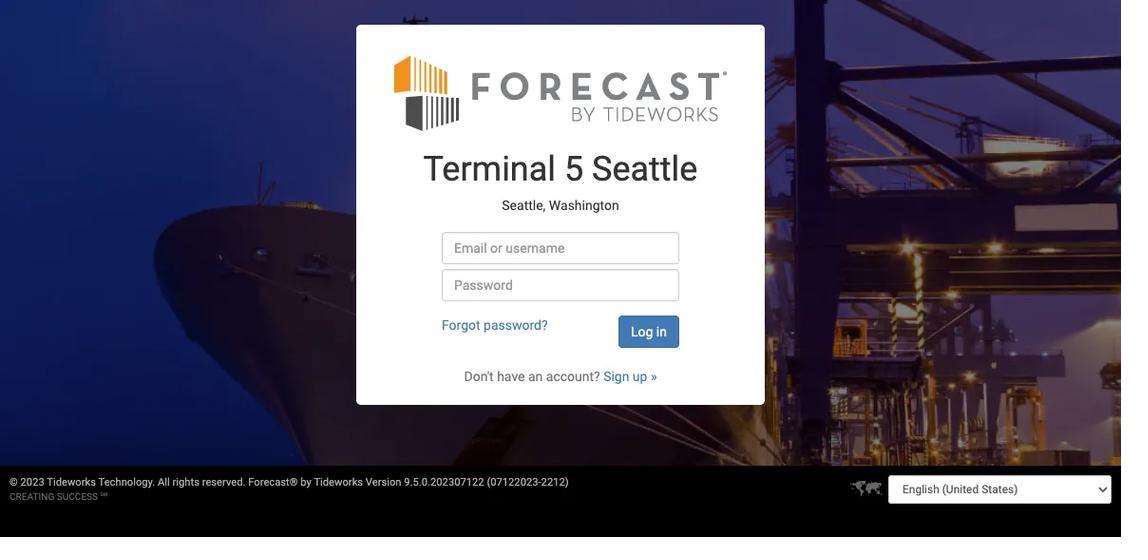 Task type: describe. For each thing, give the bounding box(es) containing it.
Email or username text field
[[442, 232, 680, 264]]

2 tideworks from the left
[[314, 476, 363, 489]]

℠
[[100, 491, 108, 502]]

log
[[631, 324, 653, 339]]

2212)
[[541, 476, 569, 489]]

don't
[[464, 369, 494, 384]]

forgot
[[442, 318, 481, 333]]

5
[[565, 149, 584, 189]]

terminal 5 seattle seattle, washington
[[424, 149, 698, 213]]

forgot password? log in
[[442, 318, 667, 339]]

version
[[366, 476, 402, 489]]

sign
[[604, 369, 630, 384]]

password?
[[484, 318, 548, 333]]

technology.
[[98, 476, 155, 489]]

in
[[657, 324, 667, 339]]

up
[[633, 369, 648, 384]]

1 tideworks from the left
[[47, 476, 96, 489]]

terminal
[[424, 149, 556, 189]]



Task type: vqa. For each thing, say whether or not it's contained in the screenshot.
Out
no



Task type: locate. For each thing, give the bounding box(es) containing it.
log in button
[[619, 316, 680, 348]]

Password password field
[[442, 269, 680, 301]]

washington
[[549, 197, 620, 213]]

account?
[[546, 369, 600, 384]]

9.5.0.202307122
[[404, 476, 484, 489]]

seattle
[[592, 149, 698, 189]]

© 2023 tideworks technology. all rights reserved. forecast® by tideworks version 9.5.0.202307122 (07122023-2212) creating success ℠
[[10, 476, 569, 502]]

creating
[[10, 491, 54, 502]]

©
[[10, 476, 18, 489]]

an
[[529, 369, 543, 384]]

reserved.
[[202, 476, 246, 489]]

success
[[57, 491, 98, 502]]

tideworks right by
[[314, 476, 363, 489]]

sign up » link
[[604, 369, 657, 384]]

have
[[497, 369, 525, 384]]

2023
[[20, 476, 44, 489]]

forecast® by tideworks image
[[395, 53, 727, 132]]

seattle,
[[502, 197, 546, 213]]

forgot password? link
[[442, 318, 548, 333]]

by
[[301, 476, 312, 489]]

forecast®
[[248, 476, 298, 489]]

1 horizontal spatial tideworks
[[314, 476, 363, 489]]

tideworks
[[47, 476, 96, 489], [314, 476, 363, 489]]

all
[[158, 476, 170, 489]]

tideworks up "success"
[[47, 476, 96, 489]]

0 horizontal spatial tideworks
[[47, 476, 96, 489]]

»
[[651, 369, 657, 384]]

rights
[[173, 476, 200, 489]]

(07122023-
[[487, 476, 542, 489]]

don't have an account? sign up »
[[464, 369, 657, 384]]



